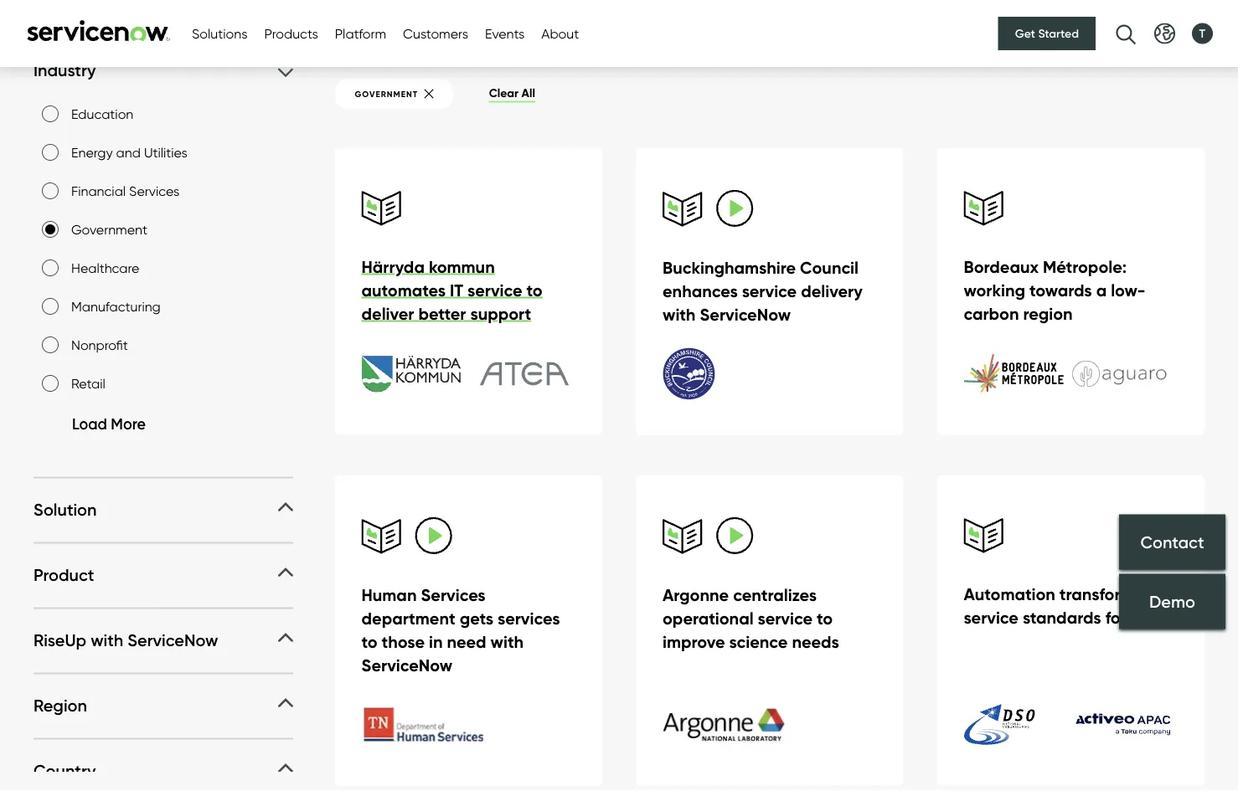 Task type: locate. For each thing, give the bounding box(es) containing it.
2 dso image from the left
[[1071, 704, 1172, 746]]

0 vertical spatial it
[[450, 280, 464, 301]]

services
[[129, 183, 180, 199], [421, 585, 486, 606]]

to inside härryda kommun automates it service to deliver better support
[[527, 280, 543, 301]]

0 vertical spatial government
[[355, 89, 418, 100]]

servicenow
[[700, 304, 791, 325], [127, 630, 218, 651], [362, 655, 453, 676]]

0 horizontal spatial harryda kommu image
[[362, 353, 462, 395]]

get started link
[[999, 17, 1096, 50]]

science
[[730, 632, 788, 653]]

buckinghamshire
[[663, 257, 796, 278]]

manufacturing option
[[42, 299, 59, 315]]

government
[[355, 89, 418, 100], [71, 221, 147, 238]]

gets
[[460, 608, 494, 629]]

with inside buckinghamshire council enhances service delivery with servicenow
[[663, 304, 696, 325]]

deliver
[[362, 303, 414, 324]]

more
[[111, 415, 146, 434]]

energy and utilities option
[[42, 144, 59, 161]]

with down "services"
[[491, 632, 524, 653]]

industry
[[34, 60, 96, 81]]

services up the gets
[[421, 585, 486, 606]]

standards
[[1023, 608, 1102, 629]]

2 horizontal spatial servicenow
[[700, 304, 791, 325]]

to
[[527, 280, 543, 301], [817, 608, 833, 629], [362, 632, 378, 653]]

1 horizontal spatial harryda kommu image
[[469, 353, 569, 395]]

1 horizontal spatial servicenow
[[362, 655, 453, 676]]

1 horizontal spatial bordeaux metropole image
[[1071, 353, 1172, 395]]

1 horizontal spatial with
[[491, 632, 524, 653]]

dso
[[1131, 608, 1166, 629]]

harryda kommu image
[[362, 353, 462, 395], [469, 353, 569, 395]]

automation transforms it service standards for dso
[[964, 584, 1166, 629]]

service inside buckinghamshire council enhances service delivery with servicenow
[[742, 281, 797, 302]]

servicenow down buckinghamshire
[[700, 304, 791, 325]]

about button
[[542, 23, 579, 44]]

to for services
[[362, 632, 378, 653]]

servicenow down those
[[362, 655, 453, 676]]

education
[[71, 106, 133, 122]]

0 horizontal spatial with
[[91, 630, 123, 651]]

harryda kommu image down support
[[469, 353, 569, 395]]

harryda kommu image down 'deliver'
[[362, 353, 462, 395]]

1 vertical spatial servicenow
[[127, 630, 218, 651]]

healthcare
[[71, 260, 139, 276]]

0 horizontal spatial bordeaux metropole image
[[964, 353, 1065, 395]]

riseup
[[34, 630, 86, 651]]

servicenow down the product popup button
[[127, 630, 218, 651]]

0 horizontal spatial it
[[450, 280, 464, 301]]

1 horizontal spatial dso image
[[1071, 704, 1172, 746]]

platform
[[335, 25, 386, 41]]

kommun
[[429, 256, 495, 277]]

service down the automation
[[964, 608, 1019, 629]]

all
[[522, 86, 535, 101]]

load
[[72, 415, 107, 434]]

solution button
[[34, 499, 293, 521]]

with inside human services department gets services to those in need with servicenow
[[491, 632, 524, 653]]

it down kommun
[[450, 280, 464, 301]]

0 vertical spatial to
[[527, 280, 543, 301]]

service down buckinghamshire
[[742, 281, 797, 302]]

2 vertical spatial servicenow
[[362, 655, 453, 676]]

product
[[34, 565, 94, 586]]

it inside automation transforms it service standards for dso
[[1147, 584, 1161, 605]]

2 horizontal spatial with
[[663, 304, 696, 325]]

those
[[382, 632, 425, 653]]

government down platform dropdown button on the left of page
[[355, 89, 418, 100]]

to left those
[[362, 632, 378, 653]]

2 harryda kommu image from the left
[[469, 353, 569, 395]]

1 vertical spatial to
[[817, 608, 833, 629]]

0 vertical spatial servicenow
[[700, 304, 791, 325]]

it up dso
[[1147, 584, 1161, 605]]

service up support
[[468, 280, 523, 301]]

get
[[1015, 26, 1036, 41]]

energy
[[71, 144, 113, 161]]

services down utilities
[[129, 183, 180, 199]]

to inside human services department gets services to those in need with servicenow
[[362, 632, 378, 653]]

0 horizontal spatial services
[[129, 183, 180, 199]]

automation
[[964, 584, 1056, 605]]

with right riseup
[[91, 630, 123, 651]]

1 dso image from the left
[[964, 704, 1065, 746]]

service inside argonne centralizes operational service to improve science needs
[[758, 608, 813, 629]]

bordeaux
[[964, 256, 1039, 277]]

energy and utilities
[[71, 144, 188, 161]]

service
[[468, 280, 523, 301], [742, 281, 797, 302], [964, 608, 1019, 629], [758, 608, 813, 629]]

1 vertical spatial services
[[421, 585, 486, 606]]

to up support
[[527, 280, 543, 301]]

tennessee dhs csm image
[[362, 699, 487, 751]]

products button
[[264, 23, 318, 44]]

service inside automation transforms it service standards for dso
[[964, 608, 1019, 629]]

department
[[362, 608, 456, 629]]

with down enhances
[[663, 304, 696, 325]]

bordeaux metropole image
[[964, 353, 1065, 395], [1071, 353, 1172, 395]]

härryda
[[362, 256, 425, 277]]

23
[[570, 4, 602, 41]]

region button
[[34, 695, 293, 717]]

refine by:
[[34, 0, 124, 26]]

1 horizontal spatial it
[[1147, 584, 1161, 605]]

services for financial
[[129, 183, 180, 199]]

servicenow image
[[25, 20, 172, 41]]

better
[[419, 303, 466, 324]]

service for automation transforms it service standards for dso
[[964, 608, 1019, 629]]

centralizes
[[733, 585, 817, 606]]

with
[[663, 304, 696, 325], [91, 630, 123, 651], [491, 632, 524, 653]]

2 vertical spatial to
[[362, 632, 378, 653]]

0 horizontal spatial government
[[71, 221, 147, 238]]

it
[[450, 280, 464, 301], [1147, 584, 1161, 605]]

your matches: 23
[[335, 4, 602, 41]]

retail option
[[42, 376, 59, 392]]

service down 'centralizes'
[[758, 608, 813, 629]]

human services department gets services to those in need with servicenow
[[362, 585, 560, 676]]

government up healthcare
[[71, 221, 147, 238]]

utilities
[[144, 144, 188, 161]]

0 horizontal spatial dso image
[[964, 704, 1065, 746]]

operational
[[663, 608, 754, 629]]

improve
[[663, 632, 725, 653]]

service for argonne centralizes operational service to improve science needs
[[758, 608, 813, 629]]

dso image
[[964, 704, 1065, 746], [1071, 704, 1172, 746]]

services inside human services department gets services to those in need with servicenow
[[421, 585, 486, 606]]

region
[[1024, 303, 1073, 324]]

to up 'needs'
[[817, 608, 833, 629]]

2 bordeaux metropole image from the left
[[1071, 353, 1172, 395]]

0 horizontal spatial servicenow
[[127, 630, 218, 651]]

0 vertical spatial services
[[129, 183, 180, 199]]

customers
[[403, 25, 468, 41]]

2 horizontal spatial to
[[817, 608, 833, 629]]

0 horizontal spatial to
[[362, 632, 378, 653]]

1 horizontal spatial to
[[527, 280, 543, 301]]

1 bordeaux metropole image from the left
[[964, 353, 1065, 395]]

1 vertical spatial it
[[1147, 584, 1161, 605]]

healthcare option
[[42, 260, 59, 277]]

1 horizontal spatial services
[[421, 585, 486, 606]]



Task type: describe. For each thing, give the bounding box(es) containing it.
bordeaux métropole: working towards a low- carbon region
[[964, 256, 1146, 324]]

started
[[1039, 26, 1079, 41]]

working
[[964, 280, 1026, 301]]

region
[[34, 696, 87, 717]]

manufacturing
[[71, 299, 161, 315]]

delivery
[[801, 281, 863, 302]]

financial services
[[71, 183, 180, 199]]

service inside härryda kommun automates it service to deliver better support
[[468, 280, 523, 301]]

need
[[447, 632, 487, 653]]

riseup with servicenow
[[34, 630, 218, 651]]

load more button
[[42, 412, 146, 437]]

clear all
[[489, 86, 535, 101]]

argonne
[[663, 585, 729, 606]]

1 vertical spatial government
[[71, 221, 147, 238]]

solutions
[[192, 25, 248, 41]]

enhances
[[663, 281, 738, 302]]

industry button
[[34, 60, 293, 81]]

platform button
[[335, 23, 386, 44]]

financial services option
[[42, 183, 59, 200]]

a
[[1097, 280, 1107, 301]]

it inside härryda kommun automates it service to deliver better support
[[450, 280, 464, 301]]

towards
[[1030, 280, 1093, 301]]

for
[[1106, 608, 1127, 629]]

human
[[362, 585, 417, 606]]

country
[[34, 761, 96, 782]]

1 horizontal spatial government
[[355, 89, 418, 100]]

to inside argonne centralizes operational service to improve science needs
[[817, 608, 833, 629]]

events button
[[485, 23, 525, 44]]

argonne centralizes operational service to improve science needs
[[663, 585, 840, 653]]

events
[[485, 25, 525, 41]]

government option
[[42, 221, 59, 238]]

clear all link
[[489, 86, 535, 103]]

solution
[[34, 500, 97, 521]]

services
[[498, 608, 560, 629]]

carbon
[[964, 303, 1020, 324]]

servicenow inside human services department gets services to those in need with servicenow
[[362, 655, 453, 676]]

buckinghamshire council image
[[663, 348, 789, 400]]

customers button
[[403, 23, 468, 44]]

needs
[[792, 632, 840, 653]]

servicenow inside buckinghamshire council enhances service delivery with servicenow
[[700, 304, 791, 325]]

financial
[[71, 183, 126, 199]]

with inside dropdown button
[[91, 630, 123, 651]]

refine
[[34, 0, 91, 26]]

get started
[[1015, 26, 1079, 41]]

in
[[429, 632, 443, 653]]

riseup with servicenow button
[[34, 630, 293, 652]]

support
[[471, 303, 531, 324]]

council
[[800, 257, 859, 278]]

by:
[[96, 0, 124, 26]]

low-
[[1111, 280, 1146, 301]]

nonprofit option
[[42, 337, 59, 354]]

härryda kommun automates it service to deliver better support
[[362, 256, 543, 324]]

load more
[[72, 415, 146, 434]]

and
[[116, 144, 141, 161]]

matches:
[[422, 4, 563, 41]]

métropole:
[[1043, 256, 1127, 277]]

argonne – servicenow image
[[663, 699, 789, 751]]

your
[[335, 4, 414, 41]]

1 harryda kommu image from the left
[[362, 353, 462, 395]]

servicenow inside dropdown button
[[127, 630, 218, 651]]

clear
[[489, 86, 519, 101]]

product button
[[34, 565, 293, 586]]

education option
[[42, 106, 59, 123]]

to for service
[[527, 280, 543, 301]]

retail
[[71, 376, 105, 392]]

buckinghamshire council enhances service delivery with servicenow
[[663, 257, 863, 325]]

country button
[[34, 761, 293, 783]]

services for human
[[421, 585, 486, 606]]

products
[[264, 25, 318, 41]]

solutions button
[[192, 23, 248, 44]]

service for buckinghamshire council enhances service delivery with servicenow
[[742, 281, 797, 302]]

nonprofit
[[71, 337, 128, 353]]

transforms
[[1060, 584, 1143, 605]]

automates
[[362, 280, 446, 301]]

about
[[542, 25, 579, 41]]



Task type: vqa. For each thing, say whether or not it's contained in the screenshot.
'Go to ServiceNow account' icon
no



